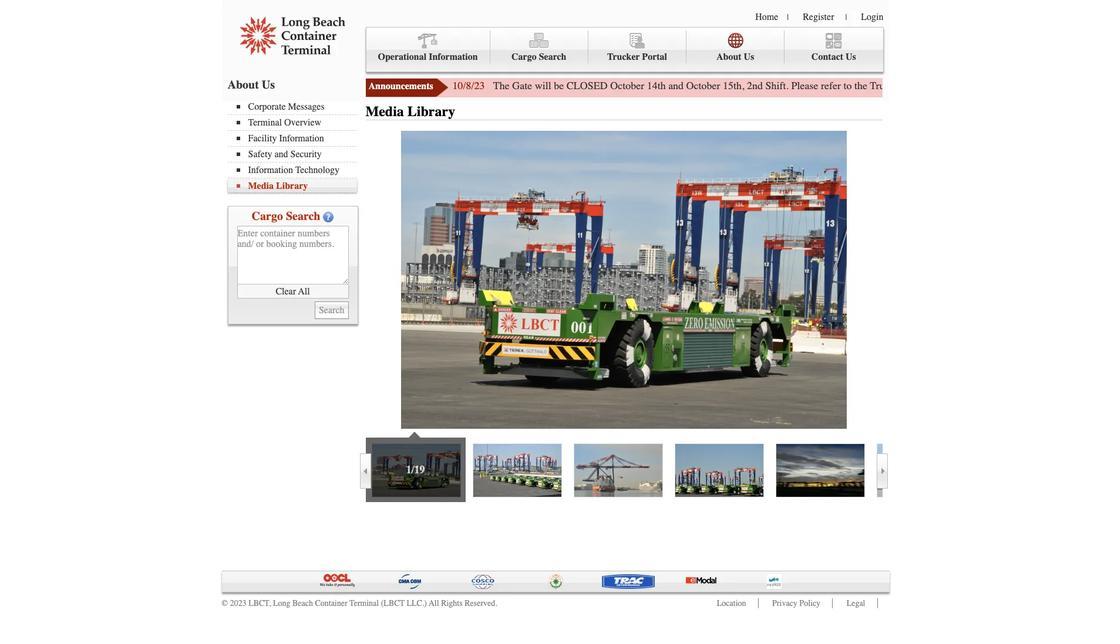 Task type: locate. For each thing, give the bounding box(es) containing it.
2nd
[[747, 79, 763, 92]]

cargo search up will
[[512, 52, 566, 62]]

1 horizontal spatial october
[[686, 79, 720, 92]]

1 vertical spatial all
[[429, 599, 439, 609]]

| right home
[[787, 12, 789, 22]]

0 horizontal spatial search
[[286, 210, 320, 223]]

home
[[755, 12, 778, 22]]

1 vertical spatial about
[[228, 78, 259, 92]]

media
[[366, 103, 404, 120], [248, 181, 274, 191]]

home link
[[755, 12, 778, 22]]

and right '14th' at the top
[[668, 79, 684, 92]]

trucker portal link
[[588, 31, 687, 64]]

for right page
[[991, 79, 1004, 92]]

1 vertical spatial search
[[286, 210, 320, 223]]

0 horizontal spatial terminal
[[248, 117, 282, 128]]

safety and security link
[[236, 149, 357, 160]]

cargo
[[512, 52, 537, 62], [252, 210, 283, 223]]

october
[[610, 79, 644, 92], [686, 79, 720, 92]]

safety
[[248, 149, 272, 160]]

0 horizontal spatial all
[[298, 286, 310, 297]]

0 horizontal spatial library
[[276, 181, 308, 191]]

legal link
[[847, 599, 865, 609]]

gate right truck
[[897, 79, 917, 92]]

th
[[1103, 79, 1111, 92]]

us right contact
[[846, 52, 856, 62]]

us
[[744, 52, 754, 62], [846, 52, 856, 62], [262, 78, 275, 92]]

0 horizontal spatial for
[[991, 79, 1004, 92]]

about up corporate
[[228, 78, 259, 92]]

1/19
[[406, 464, 425, 477]]

further
[[1006, 79, 1035, 92]]

cargo up will
[[512, 52, 537, 62]]

2 | from the left
[[845, 12, 847, 22]]

facility information link
[[236, 133, 357, 144]]

1 horizontal spatial cargo search
[[512, 52, 566, 62]]

policy
[[800, 599, 821, 609]]

cargo down media library link
[[252, 210, 283, 223]]

14th
[[647, 79, 666, 92]]

0 horizontal spatial menu bar
[[228, 100, 363, 194]]

0 horizontal spatial october
[[610, 79, 644, 92]]

menu bar containing operational information
[[366, 27, 884, 72]]

0 vertical spatial media
[[366, 103, 404, 120]]

information up 10/8/23
[[429, 52, 478, 62]]

1 vertical spatial cargo
[[252, 210, 283, 223]]

0 vertical spatial search
[[539, 52, 566, 62]]

terminal down corporate
[[248, 117, 282, 128]]

1 horizontal spatial menu bar
[[366, 27, 884, 72]]

operational information link
[[366, 31, 490, 64]]

cargo search
[[512, 52, 566, 62], [252, 210, 320, 223]]

about us link
[[687, 31, 785, 64]]

0 horizontal spatial us
[[262, 78, 275, 92]]

all inside button
[[298, 286, 310, 297]]

the
[[855, 79, 868, 92]]

1 horizontal spatial search
[[539, 52, 566, 62]]

1 vertical spatial terminal
[[349, 599, 379, 609]]

media down safety in the left of the page
[[248, 181, 274, 191]]

about us
[[716, 52, 754, 62], [228, 78, 275, 92]]

1 vertical spatial cargo search
[[252, 210, 320, 223]]

2 horizontal spatial us
[[846, 52, 856, 62]]

menu bar
[[366, 27, 884, 72], [228, 100, 363, 194]]

information down overview
[[279, 133, 324, 144]]

rights
[[441, 599, 463, 609]]

0 vertical spatial about
[[716, 52, 742, 62]]

0 vertical spatial menu bar
[[366, 27, 884, 72]]

1 vertical spatial menu bar
[[228, 100, 363, 194]]

1 horizontal spatial gate
[[897, 79, 917, 92]]

0 vertical spatial about us
[[716, 52, 754, 62]]

library down announcements
[[407, 103, 455, 120]]

1 for from the left
[[991, 79, 1004, 92]]

0 vertical spatial library
[[407, 103, 455, 120]]

1 horizontal spatial all
[[429, 599, 439, 609]]

portal
[[642, 52, 667, 62]]

1 horizontal spatial us
[[744, 52, 754, 62]]

contact us link
[[785, 31, 883, 64]]

1 horizontal spatial and
[[668, 79, 684, 92]]

None submit
[[315, 302, 349, 320]]

0 vertical spatial cargo
[[512, 52, 537, 62]]

0 vertical spatial all
[[298, 286, 310, 297]]

us up corporate
[[262, 78, 275, 92]]

library down 'information technology' link
[[276, 181, 308, 191]]

privacy policy link
[[772, 599, 821, 609]]

© 2023 lbct, long beach container terminal (lbct llc.) all rights reserved.
[[222, 599, 497, 609]]

1 vertical spatial library
[[276, 181, 308, 191]]

all right llc.) at the left
[[429, 599, 439, 609]]

1 horizontal spatial |
[[845, 12, 847, 22]]

and inside corporate messages terminal overview facility information safety and security information technology media library
[[275, 149, 288, 160]]

october left '15th,'
[[686, 79, 720, 92]]

terminal
[[248, 117, 282, 128], [349, 599, 379, 609]]

terminal left (lbct
[[349, 599, 379, 609]]

about up '15th,'
[[716, 52, 742, 62]]

|
[[787, 12, 789, 22], [845, 12, 847, 22]]

for left th
[[1088, 79, 1101, 92]]

1 horizontal spatial about
[[716, 52, 742, 62]]

clear all
[[276, 286, 310, 297]]

0 vertical spatial cargo search
[[512, 52, 566, 62]]

closed
[[567, 79, 608, 92]]

about us up corporate
[[228, 78, 275, 92]]

cargo search down media library link
[[252, 210, 320, 223]]

0 horizontal spatial cargo search
[[252, 210, 320, 223]]

all right clear
[[298, 286, 310, 297]]

us up the 2nd
[[744, 52, 754, 62]]

0 vertical spatial terminal
[[248, 117, 282, 128]]

1 horizontal spatial about us
[[716, 52, 754, 62]]

october down trucker at the right top of page
[[610, 79, 644, 92]]

lbct,
[[249, 599, 271, 609]]

cargo inside menu bar
[[512, 52, 537, 62]]

about inside the "about us" link
[[716, 52, 742, 62]]

0 horizontal spatial gate
[[512, 79, 532, 92]]

gate
[[512, 79, 532, 92], [897, 79, 917, 92]]

llc.)
[[407, 599, 427, 609]]

location link
[[717, 599, 746, 609]]

and
[[668, 79, 684, 92], [275, 149, 288, 160]]

search down media library link
[[286, 210, 320, 223]]

1 horizontal spatial library
[[407, 103, 455, 120]]

1 vertical spatial media
[[248, 181, 274, 191]]

all
[[298, 286, 310, 297], [429, 599, 439, 609]]

information down safety in the left of the page
[[248, 165, 293, 176]]

1 vertical spatial information
[[279, 133, 324, 144]]

search up the be
[[539, 52, 566, 62]]

security
[[290, 149, 322, 160]]

search
[[539, 52, 566, 62], [286, 210, 320, 223]]

and right safety in the left of the page
[[275, 149, 288, 160]]

search inside menu bar
[[539, 52, 566, 62]]

about
[[716, 52, 742, 62], [228, 78, 259, 92]]

trucker portal
[[607, 52, 667, 62]]

overview
[[284, 117, 321, 128]]

beach
[[292, 599, 313, 609]]

(lbct
[[381, 599, 405, 609]]

©
[[222, 599, 228, 609]]

gate right the
[[512, 79, 532, 92]]

about us up '15th,'
[[716, 52, 754, 62]]

0 horizontal spatial and
[[275, 149, 288, 160]]

0 horizontal spatial about us
[[228, 78, 275, 92]]

about us inside menu bar
[[716, 52, 754, 62]]

truck
[[870, 79, 895, 92]]

0 horizontal spatial |
[[787, 12, 789, 22]]

2 for from the left
[[1088, 79, 1101, 92]]

1 october from the left
[[610, 79, 644, 92]]

trucker
[[607, 52, 640, 62]]

information technology link
[[236, 165, 357, 176]]

information
[[429, 52, 478, 62], [279, 133, 324, 144], [248, 165, 293, 176]]

will
[[535, 79, 551, 92]]

1 vertical spatial about us
[[228, 78, 275, 92]]

15th,
[[723, 79, 744, 92]]

1 horizontal spatial for
[[1088, 79, 1101, 92]]

for
[[991, 79, 1004, 92], [1088, 79, 1101, 92]]

0 horizontal spatial cargo
[[252, 210, 283, 223]]

library
[[407, 103, 455, 120], [276, 181, 308, 191]]

technology
[[295, 165, 339, 176]]

0 horizontal spatial media
[[248, 181, 274, 191]]

0 vertical spatial and
[[668, 79, 684, 92]]

| left "login"
[[845, 12, 847, 22]]

media library link
[[236, 181, 357, 191]]

1 horizontal spatial cargo
[[512, 52, 537, 62]]

media down announcements
[[366, 103, 404, 120]]

contact us
[[812, 52, 856, 62]]

1 vertical spatial and
[[275, 149, 288, 160]]

terminal overview link
[[236, 117, 357, 128]]

page
[[969, 79, 989, 92]]



Task type: describe. For each thing, give the bounding box(es) containing it.
media inside corporate messages terminal overview facility information safety and security information technology media library
[[248, 181, 274, 191]]

login link
[[861, 12, 884, 22]]

the
[[493, 79, 510, 92]]

privacy
[[772, 599, 797, 609]]

gate
[[1038, 79, 1055, 92]]

terminal inside corporate messages terminal overview facility information safety and security information technology media library
[[248, 117, 282, 128]]

clear
[[276, 286, 296, 297]]

messages
[[288, 102, 325, 112]]

register
[[803, 12, 834, 22]]

please
[[791, 79, 818, 92]]

1 horizontal spatial terminal
[[349, 599, 379, 609]]

cargo search link
[[490, 31, 588, 64]]

refer
[[821, 79, 841, 92]]

details
[[1058, 79, 1086, 92]]

legal
[[847, 599, 865, 609]]

us for contact us link
[[846, 52, 856, 62]]

corporate messages link
[[236, 102, 357, 112]]

operational information
[[378, 52, 478, 62]]

library inside corporate messages terminal overview facility information safety and security information technology media library
[[276, 181, 308, 191]]

location
[[717, 599, 746, 609]]

facility
[[248, 133, 277, 144]]

2 vertical spatial information
[[248, 165, 293, 176]]

2023
[[230, 599, 246, 609]]

cargo search inside menu bar
[[512, 52, 566, 62]]

to
[[844, 79, 852, 92]]

hours
[[920, 79, 946, 92]]

0 horizontal spatial about
[[228, 78, 259, 92]]

10/8/23 the gate will be closed october 14th and october 15th, 2nd shift. please refer to the truck gate hours web page for further gate details for th
[[453, 79, 1111, 92]]

long
[[273, 599, 290, 609]]

1 gate from the left
[[512, 79, 532, 92]]

1 | from the left
[[787, 12, 789, 22]]

corporate messages terminal overview facility information safety and security information technology media library
[[248, 102, 339, 191]]

container
[[315, 599, 347, 609]]

2 october from the left
[[686, 79, 720, 92]]

1 horizontal spatial media
[[366, 103, 404, 120]]

announcements
[[369, 81, 433, 92]]

0 vertical spatial information
[[429, 52, 478, 62]]

us for the "about us" link
[[744, 52, 754, 62]]

media library
[[366, 103, 455, 120]]

login
[[861, 12, 884, 22]]

be
[[554, 79, 564, 92]]

menu bar containing corporate messages
[[228, 100, 363, 194]]

Enter container numbers and/ or booking numbers.  text field
[[237, 226, 349, 285]]

privacy policy
[[772, 599, 821, 609]]

reserved.
[[465, 599, 497, 609]]

2 gate from the left
[[897, 79, 917, 92]]

register link
[[803, 12, 834, 22]]

contact
[[812, 52, 843, 62]]

web
[[949, 79, 966, 92]]

operational
[[378, 52, 426, 62]]

corporate
[[248, 102, 286, 112]]

clear all button
[[237, 285, 349, 299]]

10/8/23
[[453, 79, 485, 92]]

shift.
[[766, 79, 789, 92]]



Task type: vqa. For each thing, say whether or not it's contained in the screenshot.
address.
no



